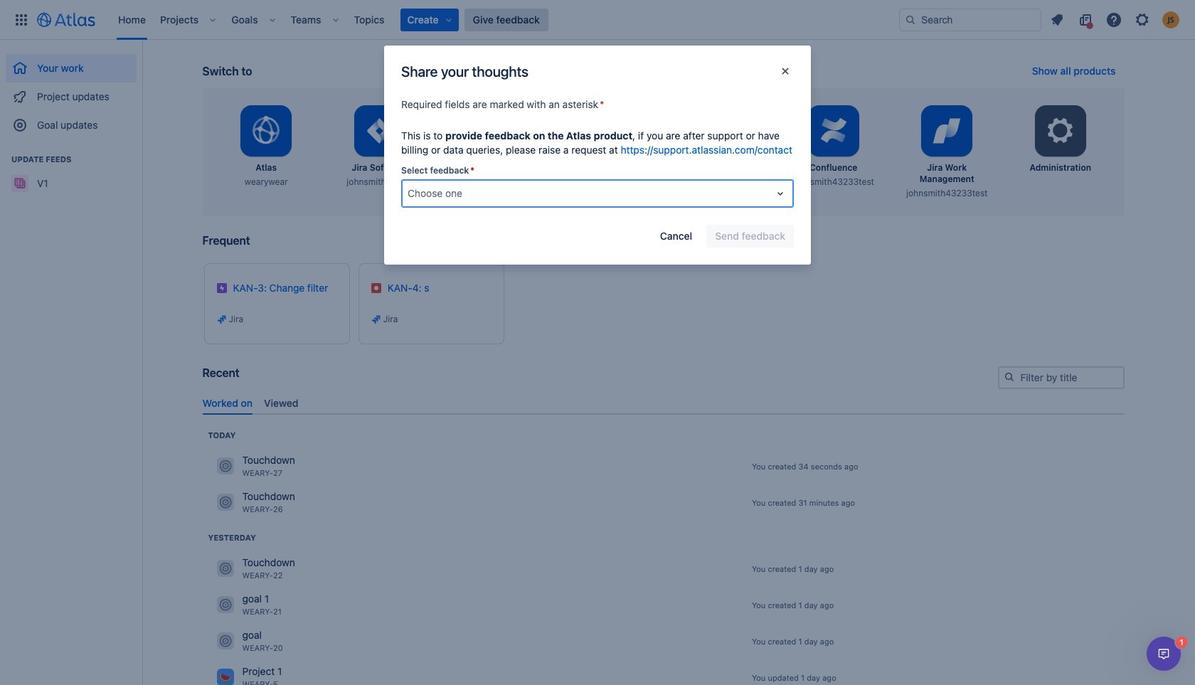 Task type: locate. For each thing, give the bounding box(es) containing it.
close modal image
[[777, 63, 794, 80]]

1 group from the top
[[6, 40, 137, 144]]

Search field
[[900, 8, 1042, 31]]

top element
[[9, 0, 900, 39]]

1 townsquare image from the top
[[217, 458, 234, 475]]

townsquare image
[[217, 494, 234, 511], [217, 597, 234, 614], [217, 633, 234, 650], [217, 669, 234, 685]]

townsquare image
[[217, 458, 234, 475], [217, 560, 234, 577]]

settings image
[[1044, 114, 1078, 148]]

jira image
[[216, 314, 227, 325], [216, 314, 227, 325], [371, 314, 382, 325]]

1 townsquare image from the top
[[217, 494, 234, 511]]

1 heading from the top
[[208, 430, 236, 441]]

None search field
[[900, 8, 1042, 31]]

heading
[[208, 430, 236, 441], [208, 532, 256, 544]]

search image
[[905, 14, 917, 25]]

banner
[[0, 0, 1196, 40]]

tab list
[[197, 391, 1131, 415]]

group
[[6, 40, 137, 144], [6, 139, 137, 202]]

2 townsquare image from the top
[[217, 597, 234, 614]]

jira image
[[371, 314, 382, 325]]

Filter by title field
[[1000, 368, 1123, 388]]

2 townsquare image from the top
[[217, 560, 234, 577]]

0 vertical spatial heading
[[208, 430, 236, 441]]

1 vertical spatial townsquare image
[[217, 560, 234, 577]]

dialog
[[1147, 637, 1181, 671]]

1 vertical spatial heading
[[208, 532, 256, 544]]

None text field
[[408, 186, 410, 201]]

2 group from the top
[[6, 139, 137, 202]]

0 vertical spatial townsquare image
[[217, 458, 234, 475]]



Task type: vqa. For each thing, say whether or not it's contained in the screenshot.
'search box' at the right
yes



Task type: describe. For each thing, give the bounding box(es) containing it.
2 heading from the top
[[208, 532, 256, 544]]

townsquare image for 1st heading from the bottom
[[217, 560, 234, 577]]

3 townsquare image from the top
[[217, 633, 234, 650]]

search image
[[1004, 372, 1015, 383]]

4 townsquare image from the top
[[217, 669, 234, 685]]

open image
[[772, 185, 789, 202]]

help image
[[1106, 11, 1123, 28]]

townsquare image for 2nd heading from the bottom of the page
[[217, 458, 234, 475]]



